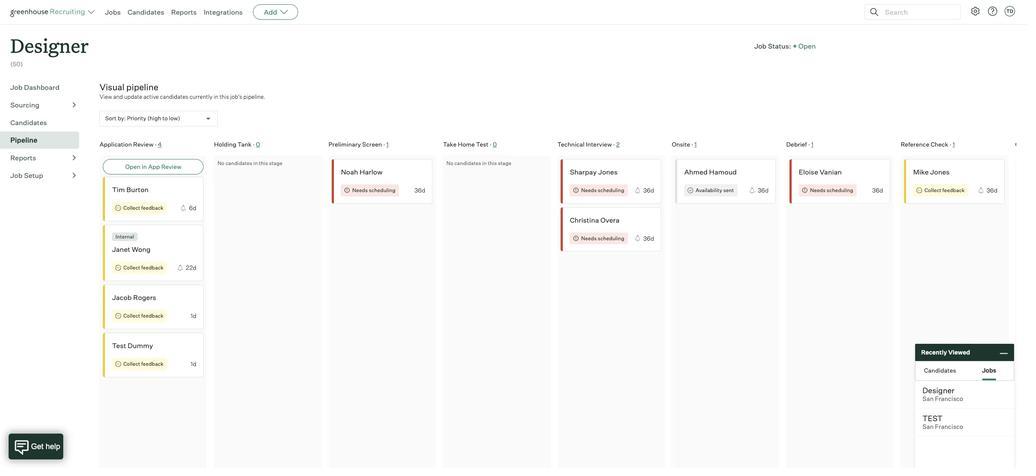 Task type: locate. For each thing, give the bounding box(es) containing it.
review right app
[[161, 163, 182, 171]]

1 horizontal spatial test
[[476, 141, 489, 148]]

needs scheduling down harlow at the left of page
[[352, 187, 396, 194]]

3 1 from the left
[[812, 141, 814, 148]]

test dummy
[[112, 342, 153, 351]]

candidates down recently viewed
[[925, 367, 957, 374]]

in down the holding tank · 0
[[253, 160, 258, 167]]

open
[[799, 42, 816, 50], [125, 163, 141, 171]]

1 horizontal spatial designer
[[923, 386, 955, 396]]

0 horizontal spatial candidates
[[10, 118, 47, 127]]

scheduling down the vanian
[[827, 187, 854, 194]]

candidates right jobs link
[[128, 8, 164, 16]]

stage for holding tank · 0
[[269, 160, 283, 167]]

1 horizontal spatial candidates
[[226, 160, 252, 167]]

td
[[1007, 8, 1014, 14]]

0 vertical spatial candidates
[[128, 8, 164, 16]]

needs down noah harlow at the left of the page
[[352, 187, 368, 194]]

needs down christina
[[581, 235, 597, 242]]

2 1d from the top
[[191, 361, 196, 368]]

in down take home test · 0
[[482, 160, 487, 167]]

feedback down burton
[[141, 205, 164, 212]]

2 horizontal spatial candidates
[[925, 367, 957, 374]]

needs for eloise
[[810, 187, 826, 194]]

8 · from the left
[[950, 141, 952, 148]]

feedback down dummy
[[141, 361, 164, 368]]

4
[[158, 141, 162, 148]]

1 jones from the left
[[599, 168, 618, 177]]

candidates up low) at the left top
[[160, 93, 188, 100]]

1 vertical spatial 1d
[[191, 361, 196, 368]]

sourcing link
[[10, 100, 76, 110]]

in left app
[[142, 163, 147, 171]]

2 · from the left
[[253, 141, 255, 148]]

0 vertical spatial reports
[[171, 8, 197, 16]]

designer for designer (50)
[[10, 33, 89, 58]]

wong
[[132, 245, 151, 254]]

job setup
[[10, 171, 43, 180]]

jacob rogers
[[112, 294, 156, 302]]

job left status:
[[755, 42, 767, 50]]

janet
[[112, 245, 130, 254]]

scheduling down harlow at the left of page
[[369, 187, 396, 194]]

0 vertical spatial review
[[133, 141, 154, 148]]

pipeline.
[[243, 93, 265, 100]]

1 right screen
[[387, 141, 389, 148]]

san inside designer san francisco
[[923, 396, 934, 403]]

reports link down pipeline link
[[10, 153, 76, 163]]

candidates down the holding tank · 0
[[226, 160, 252, 167]]

2 0 from the left
[[493, 141, 497, 148]]

1 horizontal spatial 0
[[493, 141, 497, 148]]

0 vertical spatial francisco
[[936, 396, 964, 403]]

collect down test dummy
[[123, 361, 140, 368]]

san up test
[[923, 396, 934, 403]]

open left app
[[125, 163, 141, 171]]

designer down greenhouse recruiting image
[[10, 33, 89, 58]]

Search text field
[[883, 6, 953, 18]]

this down take home test · 0
[[488, 160, 497, 167]]

san
[[923, 396, 934, 403], [923, 424, 934, 431]]

1 vertical spatial designer
[[923, 386, 955, 396]]

1 vertical spatial open
[[125, 163, 141, 171]]

job inside "link"
[[10, 171, 22, 180]]

dummy
[[128, 342, 153, 351]]

· right screen
[[384, 141, 385, 148]]

jones for sharpay jones
[[599, 168, 618, 177]]

san inside test san francisco
[[923, 424, 934, 431]]

san down designer san francisco at right
[[923, 424, 934, 431]]

needs down sharpay jones at the top right of page
[[581, 187, 597, 194]]

no for holding
[[218, 160, 225, 167]]

job up sourcing
[[10, 83, 22, 92]]

in right currently at the left of page
[[214, 93, 218, 100]]

mike jones
[[914, 168, 950, 177]]

reference
[[901, 141, 930, 148]]

0 horizontal spatial reports
[[10, 154, 36, 162]]

low)
[[169, 115, 180, 122]]

1 horizontal spatial reports link
[[171, 8, 197, 16]]

1 right onsite
[[695, 141, 697, 148]]

2
[[617, 141, 620, 148]]

test
[[476, 141, 489, 148], [112, 342, 126, 351]]

job for job status:
[[755, 42, 767, 50]]

no
[[218, 160, 225, 167], [447, 160, 454, 167]]

needs scheduling down the vanian
[[810, 187, 854, 194]]

0 vertical spatial open
[[799, 42, 816, 50]]

candidates
[[160, 93, 188, 100], [226, 160, 252, 167], [455, 160, 481, 167]]

review left 4
[[133, 141, 154, 148]]

collect feedback down burton
[[123, 205, 164, 212]]

· left 2
[[614, 141, 615, 148]]

candidates link
[[128, 8, 164, 16], [10, 117, 76, 128]]

candidates for take
[[455, 160, 481, 167]]

1 san from the top
[[923, 396, 934, 403]]

stage
[[269, 160, 283, 167], [498, 160, 512, 167]]

0 horizontal spatial test
[[112, 342, 126, 351]]

2 no from the left
[[447, 160, 454, 167]]

1 no from the left
[[218, 160, 225, 167]]

td button
[[1003, 4, 1017, 18]]

1 francisco from the top
[[936, 396, 964, 403]]

preliminary
[[329, 141, 361, 148]]

1d
[[191, 313, 196, 320], [191, 361, 196, 368]]

jones right the mike
[[931, 168, 950, 177]]

designer inside designer san francisco
[[923, 386, 955, 396]]

1 right debrief
[[812, 141, 814, 148]]

22d
[[186, 265, 196, 272]]

no down holding
[[218, 160, 225, 167]]

1 no candidates in this stage from the left
[[218, 160, 283, 167]]

no candidates in this stage down the tank
[[218, 160, 283, 167]]

reports link
[[171, 8, 197, 16], [10, 153, 76, 163]]

candidates down sourcing
[[10, 118, 47, 127]]

job left the setup
[[10, 171, 22, 180]]

tab list
[[916, 362, 1014, 381]]

1 horizontal spatial no
[[447, 160, 454, 167]]

0 vertical spatial designer
[[10, 33, 89, 58]]

priority
[[127, 115, 146, 122]]

36d for mike jones
[[987, 187, 998, 194]]

noah
[[341, 168, 358, 177]]

needs scheduling for harlow
[[352, 187, 396, 194]]

onsite
[[672, 141, 691, 148]]

sent
[[724, 187, 734, 194]]

sharpay jones
[[570, 168, 618, 177]]

collect feedback down the rogers
[[123, 313, 164, 320]]

by:
[[118, 115, 126, 122]]

collect feedback down mike jones
[[925, 187, 965, 194]]

this left job's
[[220, 93, 229, 100]]

integrations
[[204, 8, 243, 16]]

needs down eloise vanian
[[810, 187, 826, 194]]

francisco inside designer san francisco
[[936, 396, 964, 403]]

francisco for test
[[936, 424, 964, 431]]

0 vertical spatial job
[[755, 42, 767, 50]]

2 jones from the left
[[931, 168, 950, 177]]

1 vertical spatial review
[[161, 163, 182, 171]]

harlow
[[360, 168, 383, 177]]

no for take
[[447, 160, 454, 167]]

designer for designer san francisco
[[923, 386, 955, 396]]

1 horizontal spatial open
[[799, 42, 816, 50]]

0 right home
[[493, 141, 497, 148]]

0 vertical spatial 1d
[[191, 313, 196, 320]]

overa
[[601, 216, 620, 225]]

collect down mike jones
[[925, 187, 942, 194]]

job for job setup
[[10, 171, 22, 180]]

0 vertical spatial candidates link
[[128, 8, 164, 16]]

this
[[220, 93, 229, 100], [259, 160, 268, 167], [488, 160, 497, 167]]

needs scheduling down overa
[[581, 235, 625, 242]]

6d
[[189, 205, 196, 212]]

0 right the tank
[[256, 141, 260, 148]]

0 horizontal spatial 0
[[256, 141, 260, 148]]

1 vertical spatial job
[[10, 83, 22, 92]]

francisco up test san francisco
[[936, 396, 964, 403]]

2 stage from the left
[[498, 160, 512, 167]]

availability
[[696, 187, 723, 194]]

2 horizontal spatial this
[[488, 160, 497, 167]]

integrations link
[[204, 8, 243, 16]]

reports left "integrations" link
[[171, 8, 197, 16]]

debrief · 1
[[787, 141, 814, 148]]

collect feedback down dummy
[[123, 361, 164, 368]]

7 · from the left
[[809, 141, 810, 148]]

1 horizontal spatial stage
[[498, 160, 512, 167]]

scheduling for harlow
[[369, 187, 396, 194]]

·
[[155, 141, 157, 148], [253, 141, 255, 148], [384, 141, 385, 148], [490, 141, 492, 148], [614, 141, 615, 148], [692, 141, 694, 148], [809, 141, 810, 148], [950, 141, 952, 148]]

collect feedback
[[925, 187, 965, 194], [123, 205, 164, 212], [123, 265, 164, 271], [123, 313, 164, 320], [123, 361, 164, 368]]

and
[[113, 93, 123, 100]]

2 francisco from the top
[[936, 424, 964, 431]]

candidates inside 'visual pipeline view and update active candidates currently in this job's pipeline.'
[[160, 93, 188, 100]]

christina
[[570, 216, 599, 225]]

0 horizontal spatial open
[[125, 163, 141, 171]]

2 san from the top
[[923, 424, 934, 431]]

collect for burton
[[123, 205, 140, 212]]

feedback down the rogers
[[141, 313, 164, 320]]

offer link
[[1016, 140, 1028, 149]]

candidates
[[128, 8, 164, 16], [10, 118, 47, 127], [925, 367, 957, 374]]

scheduling down overa
[[598, 235, 625, 242]]

candidates link right jobs link
[[128, 8, 164, 16]]

francisco down designer san francisco at right
[[936, 424, 964, 431]]

1 horizontal spatial candidates
[[128, 8, 164, 16]]

recently viewed
[[922, 349, 971, 357]]

1 0 from the left
[[256, 141, 260, 148]]

open for open in app review
[[125, 163, 141, 171]]

0 horizontal spatial candidates link
[[10, 117, 76, 128]]

feedback
[[943, 187, 965, 194], [141, 205, 164, 212], [141, 265, 164, 271], [141, 313, 164, 320], [141, 361, 164, 368]]

this down the holding tank · 0
[[259, 160, 268, 167]]

1 vertical spatial san
[[923, 424, 934, 431]]

open right status:
[[799, 42, 816, 50]]

1 vertical spatial jobs
[[983, 367, 997, 374]]

· right onsite
[[692, 141, 694, 148]]

stage for take home test · 0
[[498, 160, 512, 167]]

1 horizontal spatial no candidates in this stage
[[447, 160, 512, 167]]

home
[[458, 141, 475, 148]]

jacob
[[112, 294, 132, 302]]

no candidates in this stage for ·
[[218, 160, 283, 167]]

candidates down home
[[455, 160, 481, 167]]

2 vertical spatial job
[[10, 171, 22, 180]]

internal
[[116, 234, 134, 240]]

jobs
[[105, 8, 121, 16], [983, 367, 997, 374]]

collect
[[925, 187, 942, 194], [123, 205, 140, 212], [123, 265, 140, 271], [123, 313, 140, 320], [123, 361, 140, 368]]

job dashboard link
[[10, 82, 76, 92]]

1 horizontal spatial jones
[[931, 168, 950, 177]]

screen
[[362, 141, 382, 148]]

0 vertical spatial reports link
[[171, 8, 197, 16]]

· right check
[[950, 141, 952, 148]]

collect for rogers
[[123, 313, 140, 320]]

hamoud
[[709, 168, 737, 177]]

debrief
[[787, 141, 807, 148]]

0 horizontal spatial stage
[[269, 160, 283, 167]]

0 horizontal spatial this
[[220, 93, 229, 100]]

reports down pipeline
[[10, 154, 36, 162]]

candidates link down sourcing link
[[10, 117, 76, 128]]

· right debrief
[[809, 141, 810, 148]]

candidates for holding
[[226, 160, 252, 167]]

needs for sharpay
[[581, 187, 597, 194]]

no candidates in this stage for test
[[447, 160, 512, 167]]

app
[[148, 163, 160, 171]]

no down take in the left of the page
[[447, 160, 454, 167]]

0 horizontal spatial jobs
[[105, 8, 121, 16]]

technical
[[558, 141, 585, 148]]

needs scheduling for jones
[[581, 187, 625, 194]]

0 horizontal spatial reports link
[[10, 153, 76, 163]]

job for job dashboard
[[10, 83, 22, 92]]

0 vertical spatial jobs
[[105, 8, 121, 16]]

0 horizontal spatial no candidates in this stage
[[218, 160, 283, 167]]

review
[[133, 141, 154, 148], [161, 163, 182, 171]]

· right home
[[490, 141, 492, 148]]

0 horizontal spatial review
[[133, 141, 154, 148]]

reference check · 1
[[901, 141, 955, 148]]

collect down tim burton
[[123, 205, 140, 212]]

feedback down mike jones
[[943, 187, 965, 194]]

this for holding
[[259, 160, 268, 167]]

1 vertical spatial test
[[112, 342, 126, 351]]

job dashboard
[[10, 83, 60, 92]]

· left 4
[[155, 141, 157, 148]]

1 stage from the left
[[269, 160, 283, 167]]

1 horizontal spatial this
[[259, 160, 268, 167]]

scheduling down sharpay jones at the top right of page
[[598, 187, 625, 194]]

francisco inside test san francisco
[[936, 424, 964, 431]]

interview
[[586, 141, 612, 148]]

test right home
[[476, 141, 489, 148]]

1 right check
[[953, 141, 955, 148]]

2 1 from the left
[[695, 141, 697, 148]]

no candidates in this stage down take home test · 0
[[447, 160, 512, 167]]

1 1d from the top
[[191, 313, 196, 320]]

feedback down wong at the left of the page
[[141, 265, 164, 271]]

1 1 from the left
[[387, 141, 389, 148]]

collect down janet wong
[[123, 265, 140, 271]]

configure image
[[971, 6, 981, 16]]

2 no candidates in this stage from the left
[[447, 160, 512, 167]]

add button
[[253, 4, 298, 20]]

no candidates in this stage
[[218, 160, 283, 167], [447, 160, 512, 167]]

needs scheduling down sharpay jones at the top right of page
[[581, 187, 625, 194]]

jones right sharpay
[[599, 168, 618, 177]]

1 horizontal spatial jobs
[[983, 367, 997, 374]]

san for designer
[[923, 396, 934, 403]]

open in app review link
[[103, 159, 204, 175]]

designer up test
[[923, 386, 955, 396]]

collect down jacob rogers
[[123, 313, 140, 320]]

reports link left "integrations" link
[[171, 8, 197, 16]]

viewed
[[949, 349, 971, 357]]

1 vertical spatial francisco
[[936, 424, 964, 431]]

0 horizontal spatial candidates
[[160, 93, 188, 100]]

2 horizontal spatial candidates
[[455, 160, 481, 167]]

0 horizontal spatial no
[[218, 160, 225, 167]]

0 horizontal spatial jones
[[599, 168, 618, 177]]

test left dummy
[[112, 342, 126, 351]]

0 vertical spatial san
[[923, 396, 934, 403]]

0 horizontal spatial designer
[[10, 33, 89, 58]]

(high
[[147, 115, 161, 122]]

holding
[[214, 141, 236, 148]]

6 · from the left
[[692, 141, 694, 148]]

test
[[923, 414, 943, 424]]

· right the tank
[[253, 141, 255, 148]]



Task type: describe. For each thing, give the bounding box(es) containing it.
1 vertical spatial candidates
[[10, 118, 47, 127]]

ahmed hamoud
[[685, 168, 737, 177]]

1d for jacob rogers
[[191, 313, 196, 320]]

open for open
[[799, 42, 816, 50]]

4 · from the left
[[490, 141, 492, 148]]

1 vertical spatial reports
[[10, 154, 36, 162]]

sharpay
[[570, 168, 597, 177]]

recently
[[922, 349, 948, 357]]

preliminary screen · 1
[[329, 141, 389, 148]]

this inside 'visual pipeline view and update active candidates currently in this job's pipeline.'
[[220, 93, 229, 100]]

tim burton
[[112, 186, 149, 194]]

visual
[[100, 82, 125, 92]]

1 horizontal spatial candidates link
[[128, 8, 164, 16]]

tim
[[112, 186, 125, 194]]

jones for mike jones
[[931, 168, 950, 177]]

designer san francisco
[[923, 386, 964, 403]]

feedback for dummy
[[141, 361, 164, 368]]

feedback for rogers
[[141, 313, 164, 320]]

pipeline
[[126, 82, 158, 92]]

availability sent
[[696, 187, 734, 194]]

designer link
[[10, 24, 89, 60]]

3 · from the left
[[384, 141, 385, 148]]

5 · from the left
[[614, 141, 615, 148]]

add
[[264, 8, 277, 16]]

test san francisco
[[923, 414, 964, 431]]

view
[[100, 93, 112, 100]]

tab list containing candidates
[[916, 362, 1014, 381]]

designer (50)
[[10, 33, 89, 68]]

in inside 'visual pipeline view and update active candidates currently in this job's pipeline.'
[[214, 93, 218, 100]]

currently
[[190, 93, 213, 100]]

1d for test dummy
[[191, 361, 196, 368]]

1 horizontal spatial reports
[[171, 8, 197, 16]]

technical interview · 2
[[558, 141, 620, 148]]

scheduling for overa
[[598, 235, 625, 242]]

36d for sharpay jones
[[644, 187, 655, 194]]

onsite · 1
[[672, 141, 697, 148]]

collect for dummy
[[123, 361, 140, 368]]

application
[[100, 141, 132, 148]]

rogers
[[133, 294, 156, 302]]

sort by: priority (high to low)
[[105, 115, 180, 122]]

pipeline link
[[10, 135, 76, 145]]

status:
[[768, 42, 792, 50]]

(50)
[[10, 60, 23, 68]]

jobs link
[[105, 8, 121, 16]]

needs for christina
[[581, 235, 597, 242]]

sourcing
[[10, 101, 39, 109]]

sort
[[105, 115, 116, 122]]

christina overa
[[570, 216, 620, 225]]

4 1 from the left
[[953, 141, 955, 148]]

2 vertical spatial candidates
[[925, 367, 957, 374]]

1 vertical spatial reports link
[[10, 153, 76, 163]]

eloise vanian
[[799, 168, 842, 177]]

needs scheduling for overa
[[581, 235, 625, 242]]

1 · from the left
[[155, 141, 157, 148]]

check
[[931, 141, 949, 148]]

collect feedback down wong at the left of the page
[[123, 265, 164, 271]]

1 horizontal spatial review
[[161, 163, 182, 171]]

francisco for designer
[[936, 396, 964, 403]]

collect feedback for rogers
[[123, 313, 164, 320]]

36d for christina overa
[[644, 235, 655, 242]]

job setup link
[[10, 170, 76, 181]]

job status:
[[755, 42, 792, 50]]

tank
[[238, 141, 252, 148]]

needs scheduling for vanian
[[810, 187, 854, 194]]

1 vertical spatial candidates link
[[10, 117, 76, 128]]

setup
[[24, 171, 43, 180]]

pipeline
[[10, 136, 37, 145]]

offer
[[1016, 141, 1028, 148]]

0 vertical spatial test
[[476, 141, 489, 148]]

mike
[[914, 168, 929, 177]]

to
[[162, 115, 168, 122]]

scheduling for vanian
[[827, 187, 854, 194]]

holding tank · 0
[[214, 141, 260, 148]]

burton
[[126, 186, 149, 194]]

eloise
[[799, 168, 819, 177]]

application review · 4
[[100, 141, 162, 148]]

vanian
[[820, 168, 842, 177]]

36d for ahmed hamoud
[[758, 187, 769, 194]]

feedback for burton
[[141, 205, 164, 212]]

job's
[[230, 93, 242, 100]]

td button
[[1005, 6, 1016, 16]]

needs for noah
[[352, 187, 368, 194]]

san for test
[[923, 424, 934, 431]]

scheduling for jones
[[598, 187, 625, 194]]

collect feedback for burton
[[123, 205, 164, 212]]

take home test · 0
[[443, 141, 497, 148]]

update
[[124, 93, 142, 100]]

dashboard
[[24, 83, 60, 92]]

noah harlow
[[341, 168, 383, 177]]

this for take
[[488, 160, 497, 167]]

take
[[443, 141, 457, 148]]

ahmed
[[685, 168, 708, 177]]

collect feedback for jones
[[925, 187, 965, 194]]

visual pipeline view and update active candidates currently in this job's pipeline.
[[100, 82, 265, 100]]

collect for jones
[[925, 187, 942, 194]]

collect feedback for dummy
[[123, 361, 164, 368]]

greenhouse recruiting image
[[10, 7, 88, 17]]

feedback for jones
[[943, 187, 965, 194]]



Task type: vqa. For each thing, say whether or not it's contained in the screenshot.
the right Reports
yes



